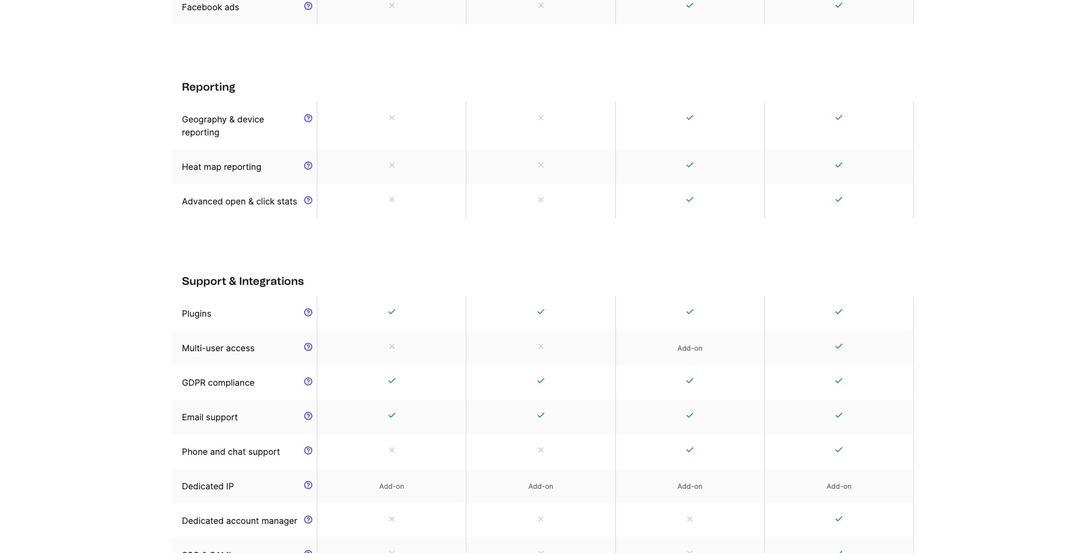 Task type: locate. For each thing, give the bounding box(es) containing it.
map
[[204, 161, 222, 172]]

user
[[206, 343, 224, 354]]

1 horizontal spatial support
[[248, 447, 280, 457]]

multi-user access
[[182, 343, 255, 354]]

& left click
[[248, 196, 254, 207]]

plugins
[[182, 308, 211, 319]]

support right the chat
[[248, 447, 280, 457]]

reporting right the 'map'
[[224, 161, 262, 172]]

0 horizontal spatial support
[[206, 412, 238, 423]]

email
[[182, 412, 204, 423]]

device
[[237, 114, 264, 125]]

support
[[206, 412, 238, 423], [248, 447, 280, 457]]

2 dedicated from the top
[[182, 516, 224, 527]]

support right email
[[206, 412, 238, 423]]

reporting down geography
[[182, 127, 220, 138]]

dedicated
[[182, 481, 224, 492], [182, 516, 224, 527]]

dedicated down dedicated ip
[[182, 516, 224, 527]]

reporting
[[182, 127, 220, 138], [224, 161, 262, 172]]

add-on
[[678, 344, 703, 353], [379, 482, 404, 491], [529, 482, 554, 491], [678, 482, 703, 491], [827, 482, 852, 491]]

0 vertical spatial dedicated
[[182, 481, 224, 492]]

&
[[229, 114, 235, 125], [248, 196, 254, 207], [229, 275, 237, 288]]

0 horizontal spatial reporting
[[182, 127, 220, 138]]

& right support
[[229, 275, 237, 288]]

heat map reporting
[[182, 161, 262, 172]]

multi-
[[182, 343, 206, 354]]

& left device
[[229, 114, 235, 125]]

2 vertical spatial &
[[229, 275, 237, 288]]

1 vertical spatial reporting
[[224, 161, 262, 172]]

dedicated for dedicated account manager
[[182, 516, 224, 527]]

1 dedicated from the top
[[182, 481, 224, 492]]

0 vertical spatial &
[[229, 114, 235, 125]]

add-
[[678, 344, 695, 353], [379, 482, 396, 491], [529, 482, 545, 491], [678, 482, 695, 491], [827, 482, 844, 491]]

phone
[[182, 447, 208, 457]]

ads
[[225, 2, 239, 12]]

geography
[[182, 114, 227, 125]]

facebook
[[182, 2, 222, 12]]

on
[[695, 344, 703, 353], [396, 482, 404, 491], [545, 482, 554, 491], [695, 482, 703, 491], [844, 482, 852, 491]]

1 vertical spatial dedicated
[[182, 516, 224, 527]]

1 horizontal spatial reporting
[[224, 161, 262, 172]]

and
[[210, 447, 226, 457]]

dedicated for dedicated ip
[[182, 481, 224, 492]]

& inside geography & device reporting
[[229, 114, 235, 125]]

dedicated left "ip"
[[182, 481, 224, 492]]

gdpr
[[182, 378, 206, 388]]

0 vertical spatial reporting
[[182, 127, 220, 138]]



Task type: vqa. For each thing, say whether or not it's contained in the screenshot.
the phone
yes



Task type: describe. For each thing, give the bounding box(es) containing it.
open
[[225, 196, 246, 207]]

dedicated ip
[[182, 481, 234, 492]]

gdpr compliance
[[182, 378, 255, 388]]

advanced open & click stats
[[182, 196, 297, 207]]

chat
[[228, 447, 246, 457]]

click
[[256, 196, 275, 207]]

0 vertical spatial support
[[206, 412, 238, 423]]

reporting inside geography & device reporting
[[182, 127, 220, 138]]

reporting
[[182, 80, 236, 93]]

advanced
[[182, 196, 223, 207]]

integrations
[[239, 275, 304, 288]]

1 vertical spatial &
[[248, 196, 254, 207]]

1 vertical spatial support
[[248, 447, 280, 457]]

heat
[[182, 161, 201, 172]]

& for device
[[229, 114, 235, 125]]

compliance
[[208, 378, 255, 388]]

access
[[226, 343, 255, 354]]

support & integrations
[[182, 275, 304, 288]]

dedicated account manager
[[182, 516, 297, 527]]

ip
[[226, 481, 234, 492]]

phone and chat support
[[182, 447, 280, 457]]

stats
[[277, 196, 297, 207]]

email support
[[182, 412, 238, 423]]

facebook ads
[[182, 2, 239, 12]]

support
[[182, 275, 226, 288]]

geography & device reporting
[[182, 114, 264, 138]]

account
[[226, 516, 259, 527]]

manager
[[262, 516, 297, 527]]

& for integrations
[[229, 275, 237, 288]]



